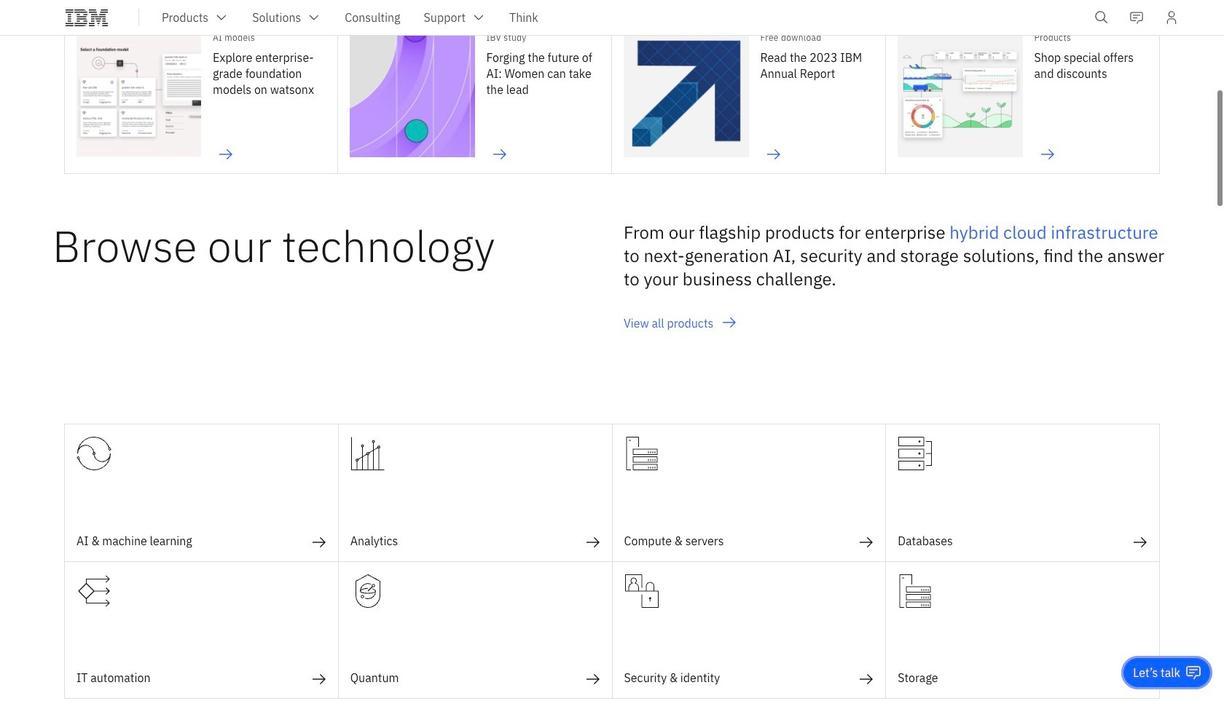 Task type: locate. For each thing, give the bounding box(es) containing it.
let's talk element
[[1134, 665, 1181, 681]]



